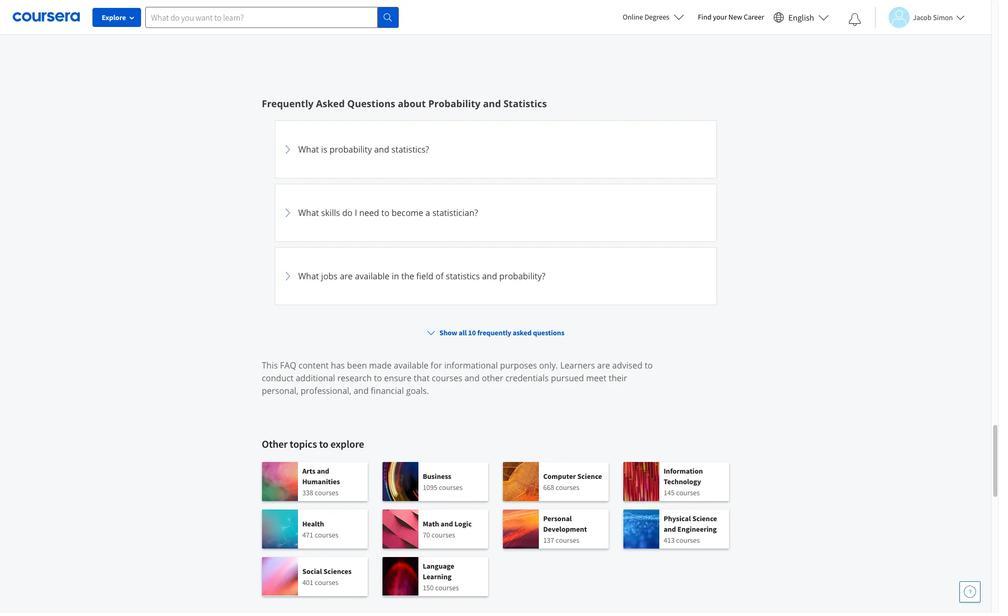 Task type: describe. For each thing, give the bounding box(es) containing it.
jacob simon button
[[875, 7, 965, 28]]

physical
[[664, 514, 691, 523]]

other
[[262, 437, 288, 451]]

pursued
[[551, 372, 584, 384]]

science for engineering
[[692, 514, 717, 523]]

chevron right image inside the what is probability and statistics? dropdown button
[[281, 143, 294, 156]]

frequently
[[477, 328, 511, 338]]

what skills do i need to become a statistician? button
[[281, 191, 710, 235]]

3 chevron right image from the top
[[281, 460, 294, 473]]

arts
[[302, 466, 316, 476]]

to right topics
[[319, 437, 328, 451]]

3 list item from the top
[[274, 437, 717, 496]]

english button
[[769, 0, 833, 34]]

jacob
[[913, 12, 932, 22]]

physical science and engineering 413 courses
[[664, 514, 717, 545]]

asked
[[513, 328, 532, 338]]

of
[[436, 271, 444, 282]]

and inside arts and humanities 338 courses
[[317, 466, 329, 476]]

courses inside health 471 courses
[[315, 530, 338, 540]]

help center image
[[964, 586, 976, 599]]

information
[[664, 466, 703, 476]]

logic
[[455, 519, 472, 529]]

learning
[[423, 572, 452, 581]]

this faq content has been made available for informational purposes only. learners are advised to conduct additional research to ensure that courses and other credentials pursued meet their personal, professional, and financial goals.
[[262, 360, 653, 397]]

471
[[302, 530, 313, 540]]

70
[[423, 530, 430, 540]]

advised
[[612, 360, 642, 371]]

ensure
[[384, 372, 412, 384]]

placeholder image for language learning
[[382, 557, 418, 596]]

meet
[[586, 372, 606, 384]]

online degrees button
[[614, 5, 693, 29]]

available inside what jobs are available in the field of statistics and probability? dropdown button
[[355, 271, 390, 282]]

personal development 137 courses
[[543, 514, 587, 545]]

this
[[262, 360, 278, 371]]

engineering
[[678, 524, 717, 534]]

development
[[543, 524, 587, 534]]

collapsed list
[[274, 120, 717, 613]]

social
[[302, 567, 322, 576]]

technology
[[664, 477, 701, 486]]

personal
[[543, 514, 572, 523]]

that
[[414, 372, 430, 384]]

science for courses
[[577, 472, 602, 481]]

online degrees
[[623, 12, 669, 22]]

do
[[342, 207, 353, 219]]

what jobs are available in the field of statistics and probability? list item
[[274, 247, 717, 305]]

find
[[698, 12, 712, 22]]

other
[[482, 372, 503, 384]]

jobs
[[321, 271, 338, 282]]

chevron right image for fifth list item
[[281, 587, 294, 600]]

the
[[401, 271, 414, 282]]

courses inside the social sciences 401 courses
[[315, 578, 338, 587]]

to right advised
[[645, 360, 653, 371]]

probability
[[330, 144, 372, 155]]

asked
[[316, 97, 345, 110]]

what is probability and statistics? button
[[281, 127, 710, 172]]

jacob simon
[[913, 12, 953, 22]]

statistician?
[[432, 207, 478, 219]]

professional,
[[301, 385, 351, 397]]

chevron down image
[[41, 16, 48, 23]]

for
[[431, 360, 442, 371]]

and inside physical science and engineering 413 courses
[[664, 524, 676, 534]]

humanities
[[302, 477, 340, 486]]

computer
[[543, 472, 576, 481]]

placeholder image for social sciences
[[262, 557, 298, 596]]

what is probability and statistics? list item
[[274, 120, 717, 179]]

is
[[321, 144, 327, 155]]

what is probability and statistics?
[[298, 144, 429, 155]]

become
[[392, 207, 423, 219]]

arts and humanities 338 courses
[[302, 466, 340, 497]]

statistics
[[503, 97, 547, 110]]

sciences
[[323, 567, 352, 576]]

about
[[398, 97, 426, 110]]

chevron right image for what skills do i need to become a statistician? "list item"
[[281, 207, 294, 219]]

probability
[[428, 97, 481, 110]]

business 1095 courses
[[423, 472, 463, 492]]

338
[[302, 488, 313, 497]]

statistics
[[446, 271, 480, 282]]

668
[[543, 483, 554, 492]]

courses inside arts and humanities 338 courses
[[315, 488, 338, 497]]

available inside this faq content has been made available for informational purposes only. learners are advised to conduct additional research to ensure that courses and other credentials pursued meet their personal, professional, and financial goals.
[[394, 360, 428, 371]]

only.
[[539, 360, 558, 371]]

4 chevron right image from the top
[[281, 524, 294, 536]]

social sciences 401 courses
[[302, 567, 352, 587]]

explore
[[102, 13, 126, 22]]

need
[[359, 207, 379, 219]]

4 list item from the top
[[274, 501, 717, 559]]

credentials
[[505, 372, 549, 384]]

computer science 668 courses
[[543, 472, 602, 492]]

1 mastertrack link from the left
[[192, 0, 334, 31]]

frequently
[[262, 97, 314, 110]]

health 471 courses
[[302, 519, 338, 540]]

learners
[[560, 360, 595, 371]]

and inside math and logic 70 courses
[[441, 519, 453, 529]]

other topics to explore
[[262, 437, 364, 451]]

explore button
[[92, 8, 141, 27]]

mastertrack for second "mastertrack" link
[[353, 11, 390, 21]]

english
[[788, 12, 814, 22]]

your
[[713, 12, 727, 22]]

courses inside business 1095 courses
[[439, 483, 463, 492]]



Task type: vqa. For each thing, say whether or not it's contained in the screenshot.
statistician?
yes



Task type: locate. For each thing, give the bounding box(es) containing it.
1 chevron right image from the top
[[281, 143, 294, 156]]

what
[[298, 144, 319, 155], [298, 207, 319, 219], [298, 271, 319, 282]]

courses inside information technology 145 courses
[[676, 488, 700, 497]]

field
[[416, 271, 433, 282]]

0 horizontal spatial mastertrack link
[[192, 0, 334, 31]]

and inside what jobs are available in the field of statistics and probability? dropdown button
[[482, 271, 497, 282]]

what left jobs
[[298, 271, 319, 282]]

courses down learning
[[435, 583, 459, 593]]

0 vertical spatial science
[[577, 472, 602, 481]]

courses down business
[[439, 483, 463, 492]]

0 horizontal spatial placeholder image
[[262, 557, 298, 596]]

and
[[483, 97, 501, 110], [374, 144, 389, 155], [482, 271, 497, 282], [465, 372, 480, 384], [354, 385, 369, 397], [317, 466, 329, 476], [441, 519, 453, 529], [664, 524, 676, 534]]

what inside "list item"
[[298, 207, 319, 219]]

chevron right image
[[281, 143, 294, 156], [281, 270, 294, 283], [281, 460, 294, 473], [281, 524, 294, 536]]

0 horizontal spatial are
[[340, 271, 353, 282]]

1 horizontal spatial mastertrack link
[[344, 0, 486, 31]]

mastertrack for 3rd "mastertrack" link from the right
[[202, 11, 238, 21]]

1 horizontal spatial mastertrack
[[353, 11, 390, 21]]

1 horizontal spatial available
[[394, 360, 428, 371]]

None search field
[[145, 7, 399, 28]]

2 chevron right image from the top
[[281, 587, 294, 600]]

available
[[355, 271, 390, 282], [394, 360, 428, 371]]

what for what skills do i need to become a statistician?
[[298, 207, 319, 219]]

1 placeholder image from the left
[[262, 557, 298, 596]]

personal,
[[262, 385, 298, 397]]

health
[[302, 519, 324, 529]]

1 horizontal spatial are
[[597, 360, 610, 371]]

2 horizontal spatial mastertrack
[[657, 11, 693, 21]]

and left statistics?
[[374, 144, 389, 155]]

language learning 150 courses
[[423, 561, 459, 593]]

what left is
[[298, 144, 319, 155]]

2 vertical spatial what
[[298, 271, 319, 282]]

and right statistics
[[482, 271, 497, 282]]

1 horizontal spatial science
[[692, 514, 717, 523]]

1 vertical spatial are
[[597, 360, 610, 371]]

10
[[468, 328, 476, 338]]

business
[[423, 472, 451, 481]]

math
[[423, 519, 439, 529]]

science
[[577, 472, 602, 481], [692, 514, 717, 523]]

placeholder image
[[262, 557, 298, 596], [382, 557, 418, 596]]

2 mastertrack from the left
[[353, 11, 390, 21]]

courses inside computer science 668 courses
[[556, 483, 579, 492]]

mastertrack link
[[192, 0, 334, 31], [344, 0, 486, 31], [647, 0, 789, 31]]

0 horizontal spatial science
[[577, 472, 602, 481]]

1 vertical spatial what
[[298, 207, 319, 219]]

150
[[423, 583, 434, 593]]

and down research
[[354, 385, 369, 397]]

math and logic 70 courses
[[423, 519, 472, 540]]

explore
[[330, 437, 364, 451]]

new
[[729, 12, 742, 22]]

1 chevron right image from the top
[[281, 207, 294, 219]]

show
[[439, 328, 457, 338]]

5 list item from the top
[[274, 564, 717, 613]]

courses inside physical science and engineering 413 courses
[[676, 535, 700, 545]]

courses down health
[[315, 530, 338, 540]]

145
[[664, 488, 675, 497]]

science inside computer science 668 courses
[[577, 472, 602, 481]]

chevron right image left arts
[[281, 460, 294, 473]]

what left skills
[[298, 207, 319, 219]]

what jobs are available in the field of statistics and probability?
[[298, 271, 545, 282]]

are right jobs
[[340, 271, 353, 282]]

career
[[744, 12, 764, 22]]

courses down computer
[[556, 483, 579, 492]]

to down made
[[374, 372, 382, 384]]

chevron right image left jobs
[[281, 270, 294, 283]]

1 vertical spatial available
[[394, 360, 428, 371]]

chevron right image inside what skills do i need to become a statistician? dropdown button
[[281, 207, 294, 219]]

has
[[331, 360, 345, 371]]

courses down humanities
[[315, 488, 338, 497]]

courses inside math and logic 70 courses
[[432, 530, 455, 540]]

questions
[[347, 97, 395, 110]]

chevron right image left 401
[[281, 587, 294, 600]]

413
[[664, 535, 675, 545]]

chevron right image left is
[[281, 143, 294, 156]]

0 horizontal spatial available
[[355, 271, 390, 282]]

language
[[423, 561, 454, 571]]

made
[[369, 360, 392, 371]]

what skills do i need to become a statistician? list item
[[274, 184, 717, 242]]

chevron right image inside what jobs are available in the field of statistics and probability? dropdown button
[[281, 270, 294, 283]]

and right math
[[441, 519, 453, 529]]

courses down engineering
[[676, 535, 700, 545]]

1095
[[423, 483, 437, 492]]

401
[[302, 578, 313, 587]]

purposes
[[500, 360, 537, 371]]

find your new career link
[[693, 11, 769, 24]]

2 what from the top
[[298, 207, 319, 219]]

courses down sciences at the bottom left
[[315, 578, 338, 587]]

courses down development
[[556, 535, 579, 545]]

1 what from the top
[[298, 144, 319, 155]]

faq
[[280, 360, 296, 371]]

financial
[[371, 385, 404, 397]]

are inside dropdown button
[[340, 271, 353, 282]]

topics
[[290, 437, 317, 451]]

courses inside language learning 150 courses
[[435, 583, 459, 593]]

show notifications image
[[849, 13, 861, 26]]

science inside physical science and engineering 413 courses
[[692, 514, 717, 523]]

to right need
[[381, 207, 389, 219]]

0 vertical spatial are
[[340, 271, 353, 282]]

coursera image
[[13, 9, 80, 25]]

courses inside this faq content has been made available for informational purposes only. learners are advised to conduct additional research to ensure that courses and other credentials pursued meet their personal, professional, and financial goals.
[[432, 372, 462, 384]]

are inside this faq content has been made available for informational purposes only. learners are advised to conduct additional research to ensure that courses and other credentials pursued meet their personal, professional, and financial goals.
[[597, 360, 610, 371]]

additional
[[296, 372, 335, 384]]

1 vertical spatial science
[[692, 514, 717, 523]]

their
[[609, 372, 627, 384]]

placeholder image left 150
[[382, 557, 418, 596]]

i
[[355, 207, 357, 219]]

1 vertical spatial chevron right image
[[281, 587, 294, 600]]

courses down math
[[432, 530, 455, 540]]

2 placeholder image from the left
[[382, 557, 418, 596]]

to inside dropdown button
[[381, 207, 389, 219]]

and up humanities
[[317, 466, 329, 476]]

courses down for
[[432, 372, 462, 384]]

0 vertical spatial what
[[298, 144, 319, 155]]

0 vertical spatial available
[[355, 271, 390, 282]]

1 list item from the top
[[274, 311, 717, 369]]

research
[[337, 372, 372, 384]]

science up engineering
[[692, 514, 717, 523]]

and left statistics
[[483, 97, 501, 110]]

list containing arts and humanities
[[262, 462, 729, 605]]

2 horizontal spatial mastertrack link
[[647, 0, 789, 31]]

courses inside the personal development 137 courses
[[556, 535, 579, 545]]

what for what jobs are available in the field of statistics and probability?
[[298, 271, 319, 282]]

mastertrack
[[202, 11, 238, 21], [353, 11, 390, 21], [657, 11, 693, 21]]

courses
[[432, 372, 462, 384], [439, 483, 463, 492], [556, 483, 579, 492], [315, 488, 338, 497], [676, 488, 700, 497], [315, 530, 338, 540], [432, 530, 455, 540], [556, 535, 579, 545], [676, 535, 700, 545], [315, 578, 338, 587], [435, 583, 459, 593]]

0 vertical spatial chevron right image
[[281, 207, 294, 219]]

3 mastertrack from the left
[[657, 11, 693, 21]]

chevron right image inside list item
[[281, 587, 294, 600]]

chevron right image left 471
[[281, 524, 294, 536]]

available left in
[[355, 271, 390, 282]]

2 chevron right image from the top
[[281, 270, 294, 283]]

been
[[347, 360, 367, 371]]

in
[[392, 271, 399, 282]]

What do you want to learn? text field
[[145, 7, 378, 28]]

what for what is probability and statistics?
[[298, 144, 319, 155]]

2 mastertrack link from the left
[[344, 0, 486, 31]]

2 list item from the top
[[274, 374, 717, 432]]

3 what from the top
[[298, 271, 319, 282]]

content
[[299, 360, 329, 371]]

science right computer
[[577, 472, 602, 481]]

informational
[[444, 360, 498, 371]]

list
[[262, 462, 729, 605]]

show all 10 frequently asked questions
[[439, 328, 564, 338]]

placeholder image left 401
[[262, 557, 298, 596]]

and inside the what is probability and statistics? dropdown button
[[374, 144, 389, 155]]

available up that
[[394, 360, 428, 371]]

a
[[425, 207, 430, 219]]

list item
[[274, 311, 717, 369], [274, 374, 717, 432], [274, 437, 717, 496], [274, 501, 717, 559], [274, 564, 717, 613]]

and down informational
[[465, 372, 480, 384]]

degrees
[[645, 12, 669, 22]]

0 horizontal spatial mastertrack
[[202, 11, 238, 21]]

3 mastertrack link from the left
[[647, 0, 789, 31]]

are up meet
[[597, 360, 610, 371]]

chevron right image
[[281, 207, 294, 219], [281, 587, 294, 600]]

questions
[[533, 328, 564, 338]]

1 mastertrack from the left
[[202, 11, 238, 21]]

statistics?
[[391, 144, 429, 155]]

chevron right image left skills
[[281, 207, 294, 219]]

courses down technology
[[676, 488, 700, 497]]

online
[[623, 12, 643, 22]]

and up 413
[[664, 524, 676, 534]]

1 horizontal spatial placeholder image
[[382, 557, 418, 596]]

are
[[340, 271, 353, 282], [597, 360, 610, 371]]

skills
[[321, 207, 340, 219]]

show all 10 frequently asked questions button
[[423, 323, 569, 342]]



